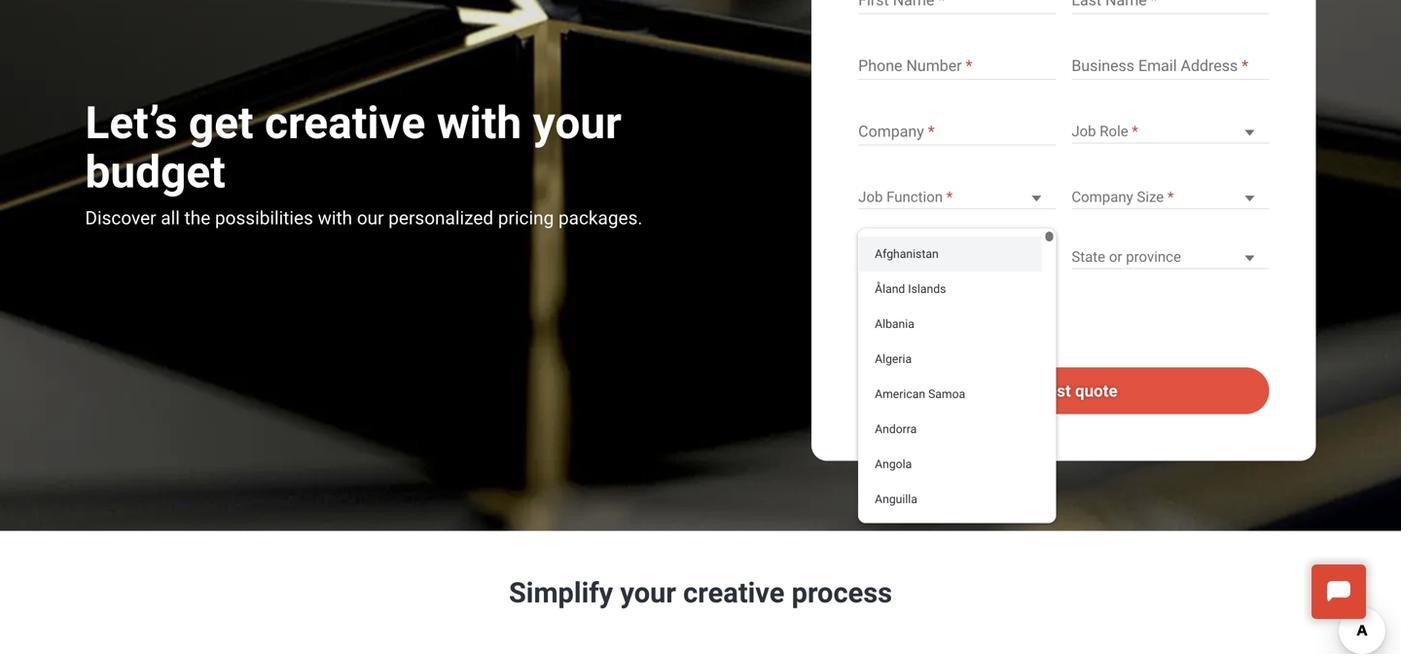 Task type: locate. For each thing, give the bounding box(es) containing it.
*
[[899, 231, 903, 243]]

your inside let's get creative with your budget
[[533, 97, 622, 149]]

updated
[[944, 289, 990, 304]]

0 vertical spatial with
[[437, 97, 522, 149]]

0 horizontal spatial creative
[[265, 97, 426, 149]]

process
[[792, 576, 893, 609]]

let's get creative with your budget
[[85, 97, 622, 198]]

1 horizontal spatial creative
[[683, 576, 785, 609]]

0 horizontal spatial with
[[437, 97, 522, 149]]

with
[[437, 97, 522, 149], [993, 289, 1017, 304]]

Business Email Address text field
[[1072, 56, 1270, 80]]

creative for get
[[265, 97, 426, 149]]

country *
[[859, 231, 903, 243]]

creative
[[265, 97, 426, 149], [683, 576, 785, 609]]

me
[[923, 289, 941, 304]]

united states
[[859, 248, 946, 265]]

product
[[892, 337, 935, 351]]

with inside let's get creative with your budget
[[437, 97, 522, 149]]

your
[[533, 97, 622, 149], [620, 576, 676, 609]]

1 vertical spatial creative
[[683, 576, 785, 609]]

0 vertical spatial your
[[533, 97, 622, 149]]

with inside the keep me updated with newsletters, editorial highlights, events, and product updates.
[[993, 289, 1017, 304]]

1 vertical spatial with
[[993, 289, 1017, 304]]

simplify your creative process
[[509, 576, 893, 609]]

request quote
[[1010, 381, 1118, 401]]

highlights,
[[892, 321, 949, 335]]

let's
[[85, 97, 178, 149]]

with for updated
[[993, 289, 1017, 304]]

editorial
[[963, 305, 1008, 320]]

1 horizontal spatial with
[[993, 289, 1017, 304]]

0 vertical spatial creative
[[265, 97, 426, 149]]

newsletters,
[[892, 305, 960, 320]]

let's get creative with your budget banner
[[0, 0, 1402, 534]]

creative inside let's get creative with your budget
[[265, 97, 426, 149]]

get
[[189, 97, 254, 149]]



Task type: describe. For each thing, give the bounding box(es) containing it.
request
[[1010, 381, 1072, 401]]

country
[[859, 231, 896, 243]]

Last Name text field
[[1072, 0, 1270, 14]]

First Name text field
[[859, 0, 1056, 14]]

request quote button
[[859, 367, 1270, 414]]

Company text field
[[859, 122, 1056, 146]]

keep
[[892, 289, 920, 304]]

simplify
[[509, 576, 613, 609]]

states
[[904, 248, 946, 265]]

updates.
[[938, 337, 987, 351]]

and
[[995, 321, 1016, 335]]

1 vertical spatial your
[[620, 576, 676, 609]]

Phone Number text field
[[859, 56, 1056, 80]]

creative for your
[[683, 576, 785, 609]]

with for creative
[[437, 97, 522, 149]]

events,
[[952, 321, 992, 335]]

united
[[859, 248, 901, 265]]

budget
[[85, 146, 226, 198]]

keep me updated with newsletters, editorial highlights, events, and product updates.
[[892, 289, 1017, 351]]

quote
[[1076, 381, 1118, 401]]



Task type: vqa. For each thing, say whether or not it's contained in the screenshot.
get on the left top of page
yes



